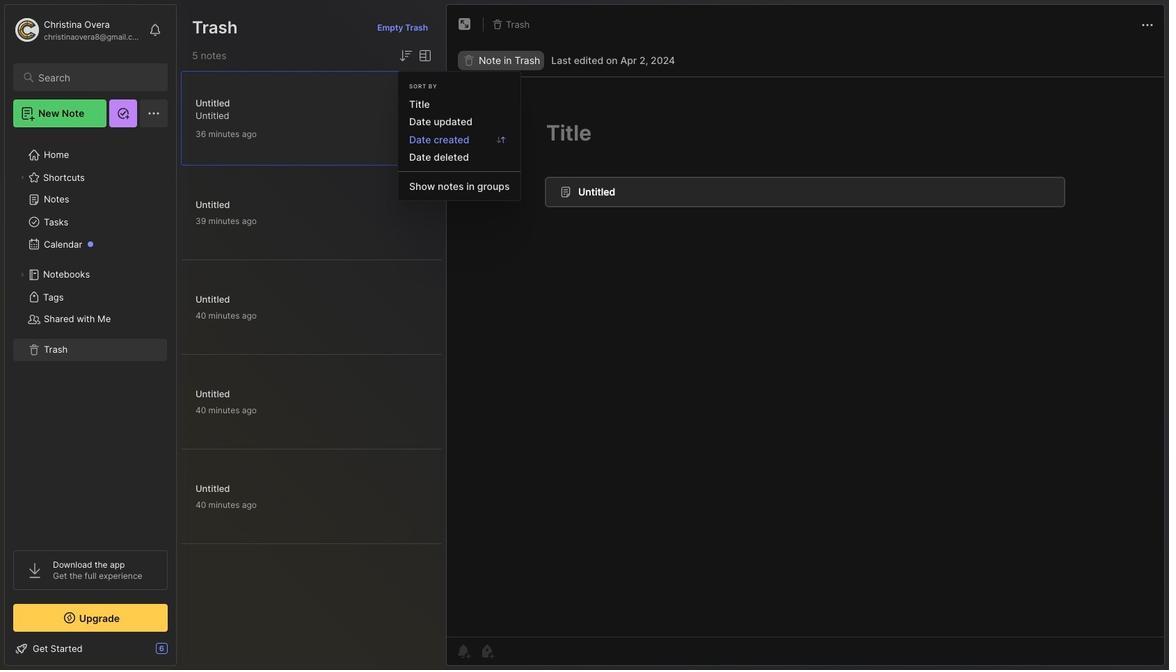 Task type: vqa. For each thing, say whether or not it's contained in the screenshot.
the top formatting
no



Task type: describe. For each thing, give the bounding box(es) containing it.
tree inside the main element
[[5, 136, 176, 538]]

expand notebooks image
[[18, 271, 26, 279]]

note window element
[[446, 4, 1165, 670]]

expand note image
[[457, 16, 473, 33]]

Help and Learning task checklist field
[[5, 638, 176, 660]]

more actions image
[[1140, 17, 1156, 33]]



Task type: locate. For each thing, give the bounding box(es) containing it.
add a reminder image
[[455, 643, 472, 660]]

Sort options field
[[397, 47, 414, 64]]

Account field
[[13, 16, 142, 44]]

dropdown list menu
[[398, 95, 521, 195]]

More actions field
[[1140, 15, 1156, 33]]

add tag image
[[479, 643, 496, 660]]

None search field
[[38, 69, 155, 86]]

View options field
[[414, 47, 434, 64]]

main element
[[0, 0, 181, 670]]

Search text field
[[38, 71, 155, 84]]

none search field inside the main element
[[38, 69, 155, 86]]

tree
[[5, 136, 176, 538]]

Note Editor text field
[[447, 77, 1165, 637]]

click to collapse image
[[176, 645, 186, 661]]



